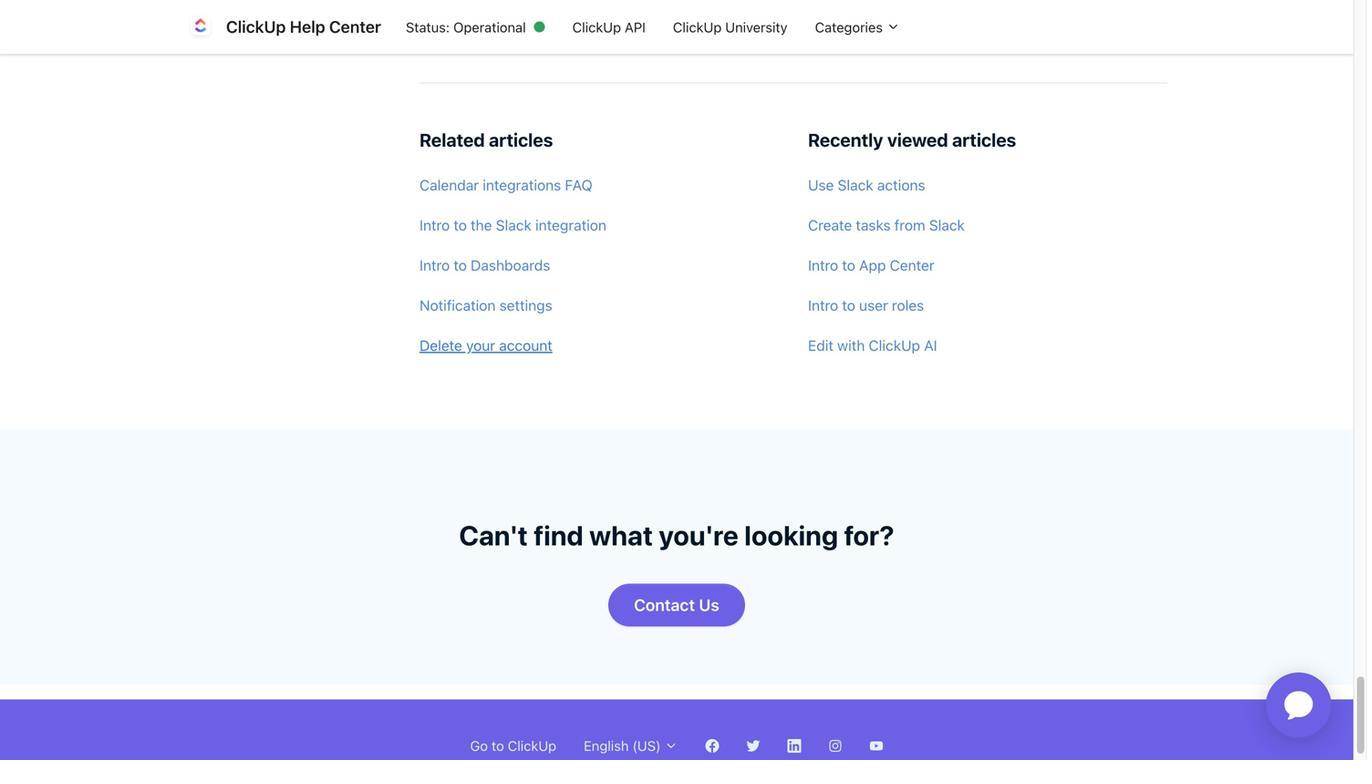 Task type: describe. For each thing, give the bounding box(es) containing it.
contact
[[634, 595, 695, 615]]

university
[[725, 19, 788, 35]]

for?
[[844, 520, 894, 552]]

intro to user roles
[[808, 297, 924, 314]]

slack for recently viewed articles
[[929, 217, 965, 234]]

go to clickup
[[470, 738, 556, 754]]

no
[[705, 26, 725, 43]]

use slack actions link
[[808, 167, 1167, 204]]

categories button
[[801, 10, 914, 44]]

status:
[[406, 19, 450, 35]]

delete your account
[[420, 337, 552, 354]]

use slack actions
[[808, 177, 925, 194]]

clickup for clickup api
[[572, 19, 621, 35]]

slack for related articles
[[496, 217, 532, 234]]

notification settings link
[[420, 287, 779, 324]]

to for clickup
[[492, 738, 504, 754]]

the
[[471, 217, 492, 234]]

contact us link
[[608, 584, 745, 627]]

english
[[584, 738, 629, 754]]

1 articles from the left
[[489, 129, 553, 151]]

notification
[[420, 297, 496, 314]]

clickup for clickup help center
[[226, 17, 286, 36]]

status: operational
[[406, 19, 526, 35]]

edit
[[808, 337, 833, 354]]

recently viewed articles
[[808, 129, 1016, 151]]

to for dashboards
[[454, 257, 467, 274]]

article
[[487, 24, 534, 44]]

from
[[894, 217, 925, 234]]

delete
[[420, 337, 462, 354]]

user
[[859, 297, 888, 314]]

help
[[290, 17, 325, 36]]

notification settings
[[420, 297, 552, 314]]

edit with clickup ai
[[808, 337, 937, 354]]

can't find what you're looking for?
[[459, 520, 894, 552]]

related
[[420, 129, 485, 151]]

clickup university
[[673, 19, 788, 35]]

to for the
[[454, 217, 467, 234]]

create tasks from slack link
[[808, 207, 1167, 244]]

yes
[[632, 26, 656, 43]]

clickup for clickup university
[[673, 19, 722, 35]]

edit with clickup ai link
[[808, 328, 1167, 364]]

integrations
[[483, 177, 561, 194]]

api
[[625, 19, 646, 35]]

intro for intro to app center
[[808, 257, 838, 274]]

you're
[[659, 520, 739, 552]]

clickup api link
[[559, 10, 659, 44]]

calendar integrations faq link
[[420, 167, 779, 204]]

your
[[466, 337, 495, 354]]

intro for intro to dashboards
[[420, 257, 450, 274]]

intro to dashboards
[[420, 257, 550, 274]]

ai
[[924, 337, 937, 354]]

yes button
[[612, 15, 675, 54]]

us
[[699, 595, 719, 615]]

with
[[837, 337, 865, 354]]

clickup help center link
[[186, 12, 392, 41]]

account
[[499, 337, 552, 354]]

clickup help center
[[226, 17, 381, 36]]

create tasks from slack
[[808, 217, 965, 234]]



Task type: vqa. For each thing, say whether or not it's contained in the screenshot.
edit link
no



Task type: locate. For each thing, give the bounding box(es) containing it.
intro down calendar
[[420, 217, 450, 234]]

calendar
[[420, 177, 479, 194]]

intro
[[420, 217, 450, 234], [420, 257, 450, 274], [808, 257, 838, 274], [808, 297, 838, 314]]

to left app
[[842, 257, 855, 274]]

clickup api
[[572, 19, 646, 35]]

dashboards
[[471, 257, 550, 274]]

intro inside intro to the slack integration 'link'
[[420, 217, 450, 234]]

use
[[808, 177, 834, 194]]

intro to app center
[[808, 257, 934, 274]]

operational
[[453, 19, 526, 35]]

to up 'notification'
[[454, 257, 467, 274]]

0 horizontal spatial center
[[329, 17, 381, 36]]

delete your account link
[[420, 328, 779, 364]]

intro to dashboards link
[[420, 247, 779, 284]]

looking
[[744, 520, 838, 552]]

slack
[[838, 177, 873, 194], [496, 217, 532, 234], [929, 217, 965, 234]]

articles up use slack actions link
[[952, 129, 1016, 151]]

2 articles from the left
[[952, 129, 1016, 151]]

1 horizontal spatial slack
[[838, 177, 873, 194]]

to left the
[[454, 217, 467, 234]]

was
[[420, 24, 452, 44]]

categories
[[815, 19, 886, 35]]

settings
[[499, 297, 552, 314]]

intro for intro to user roles
[[808, 297, 838, 314]]

center
[[329, 17, 381, 36], [890, 257, 934, 274]]

was this article helpful?
[[420, 24, 598, 44]]

to left user
[[842, 297, 855, 314]]

viewed
[[887, 129, 948, 151]]

no button
[[686, 15, 744, 54]]

faq
[[565, 177, 592, 194]]

actions
[[877, 177, 925, 194]]

articles up integrations
[[489, 129, 553, 151]]

intro up edit at the top of the page
[[808, 297, 838, 314]]

roles
[[892, 297, 924, 314]]

1 horizontal spatial articles
[[952, 129, 1016, 151]]

app
[[859, 257, 886, 274]]

intro to the slack integration link
[[420, 207, 779, 244]]

(us)
[[632, 738, 661, 754]]

intro for intro to the slack integration
[[420, 217, 450, 234]]

intro to app center link
[[808, 247, 1167, 284]]

this
[[456, 24, 483, 44]]

clickup inside can't find what you're looking for? main content
[[869, 337, 920, 354]]

recently
[[808, 129, 883, 151]]

2 horizontal spatial slack
[[929, 217, 965, 234]]

slack right the
[[496, 217, 532, 234]]

tasks
[[856, 217, 891, 234]]

group
[[609, 1, 748, 68]]

intro up 'notification'
[[420, 257, 450, 274]]

intro to user roles link
[[808, 287, 1167, 324]]

0 horizontal spatial slack
[[496, 217, 532, 234]]

clickup help help center home page image
[[186, 12, 215, 41]]

to inside 'link'
[[454, 217, 467, 234]]

intro inside intro to user roles link
[[808, 297, 838, 314]]

english (us) button
[[570, 729, 692, 761]]

intro to the slack integration
[[420, 217, 606, 234]]

application
[[1244, 651, 1353, 761]]

center inside can't find what you're looking for? main content
[[890, 257, 934, 274]]

intro inside intro to dashboards "link"
[[420, 257, 450, 274]]

clickup
[[226, 17, 286, 36], [572, 19, 621, 35], [673, 19, 722, 35], [869, 337, 920, 354], [508, 738, 556, 754]]

helpful?
[[538, 24, 598, 44]]

0 horizontal spatial articles
[[489, 129, 553, 151]]

to for user
[[842, 297, 855, 314]]

integration
[[535, 217, 606, 234]]

go
[[470, 738, 488, 754]]

create
[[808, 217, 852, 234]]

what
[[589, 520, 653, 552]]

1 vertical spatial center
[[890, 257, 934, 274]]

articles
[[489, 129, 553, 151], [952, 129, 1016, 151]]

can't find what you're looking for? main content
[[0, 0, 1353, 685]]

group containing yes
[[609, 1, 748, 68]]

to for app
[[842, 257, 855, 274]]

related articles
[[420, 129, 553, 151]]

clickup university link
[[659, 10, 801, 44]]

find
[[534, 520, 583, 552]]

calendar integrations faq
[[420, 177, 592, 194]]

to inside "link"
[[454, 257, 467, 274]]

go to clickup link
[[456, 729, 570, 761]]

to
[[454, 217, 467, 234], [454, 257, 467, 274], [842, 257, 855, 274], [842, 297, 855, 314], [492, 738, 504, 754]]

group inside can't find what you're looking for? main content
[[609, 1, 748, 68]]

can't
[[459, 520, 528, 552]]

center right help on the left
[[329, 17, 381, 36]]

0 vertical spatial center
[[329, 17, 381, 36]]

slack right use
[[838, 177, 873, 194]]

center right app
[[890, 257, 934, 274]]

intro inside intro to app center link
[[808, 257, 838, 274]]

intro down create
[[808, 257, 838, 274]]

to right go
[[492, 738, 504, 754]]

1 horizontal spatial center
[[890, 257, 934, 274]]

slack right from
[[929, 217, 965, 234]]

english (us)
[[584, 738, 664, 754]]

contact us
[[634, 595, 719, 615]]



